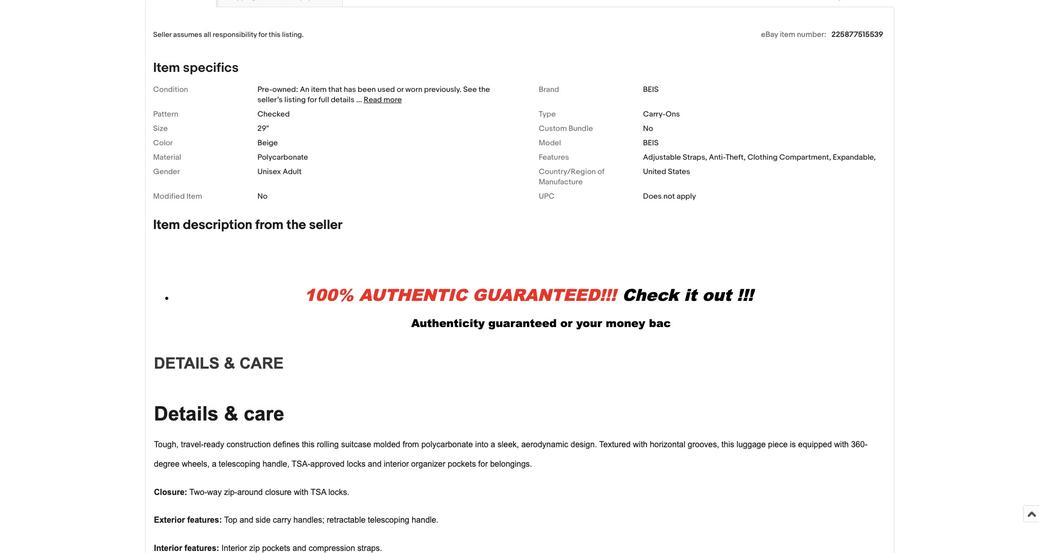 Task type: vqa. For each thing, say whether or not it's contained in the screenshot.
This
yes



Task type: describe. For each thing, give the bounding box(es) containing it.
item for specifics
[[153, 60, 180, 76]]

states
[[668, 167, 691, 176]]

expandable,
[[833, 152, 876, 162]]

compartment,
[[780, 152, 832, 162]]

description
[[183, 217, 253, 233]]

carry-ons
[[644, 109, 680, 119]]

pre-
[[258, 84, 273, 94]]

for inside pre-owned: an item that has been used or worn previously. see the seller's listing for full details ...
[[308, 95, 317, 105]]

listing
[[285, 95, 306, 105]]

country/region
[[539, 167, 596, 176]]

color
[[153, 138, 173, 148]]

been
[[358, 84, 376, 94]]

features
[[539, 152, 570, 162]]

no for modified item
[[258, 191, 268, 201]]

item specifics
[[153, 60, 239, 76]]

of
[[598, 167, 605, 176]]

from
[[255, 217, 284, 233]]

material
[[153, 152, 181, 162]]

bundle
[[569, 124, 593, 133]]

unisex
[[258, 167, 281, 176]]

united
[[644, 167, 667, 176]]

type
[[539, 109, 556, 119]]

size
[[153, 124, 168, 133]]

seller's
[[258, 95, 283, 105]]

apply
[[677, 191, 696, 201]]

assumes
[[173, 30, 202, 39]]

item inside pre-owned: an item that has been used or worn previously. see the seller's listing for full details ...
[[311, 84, 327, 94]]

country/region of manufacture
[[539, 167, 605, 187]]

worn
[[406, 84, 423, 94]]

specifics
[[183, 60, 239, 76]]

1 vertical spatial item
[[187, 191, 202, 201]]

number:
[[798, 30, 827, 39]]

responsibility
[[213, 30, 257, 39]]

0 vertical spatial for
[[259, 30, 267, 39]]

ebay
[[762, 30, 779, 39]]

item description from the seller
[[153, 217, 343, 233]]

0 horizontal spatial the
[[287, 217, 306, 233]]

owned:
[[273, 84, 298, 94]]

beis for model
[[644, 138, 659, 148]]

full
[[319, 95, 329, 105]]

anti-
[[709, 152, 726, 162]]

united states
[[644, 167, 691, 176]]

does not apply
[[644, 191, 696, 201]]

brand
[[539, 84, 559, 94]]

unisex adult
[[258, 167, 302, 176]]

ebay item number: 225877515539
[[762, 30, 884, 39]]

pre-owned: an item that has been used or worn previously. see the seller's listing for full details ...
[[258, 84, 490, 105]]

beis for brand
[[644, 84, 659, 94]]

has
[[344, 84, 356, 94]]

polycarbonate
[[258, 152, 308, 162]]



Task type: locate. For each thing, give the bounding box(es) containing it.
beis
[[644, 84, 659, 94], [644, 138, 659, 148]]

item down modified
[[153, 217, 180, 233]]

all
[[204, 30, 211, 39]]

see
[[464, 84, 477, 94]]

tab
[[145, 0, 217, 7]]

...
[[356, 95, 362, 105]]

0 vertical spatial the
[[479, 84, 490, 94]]

seller
[[153, 30, 172, 39]]

for
[[259, 30, 267, 39], [308, 95, 317, 105]]

carry-
[[644, 109, 666, 119]]

item up condition
[[153, 60, 180, 76]]

0 vertical spatial item
[[780, 30, 796, 39]]

clothing
[[748, 152, 778, 162]]

an
[[300, 84, 310, 94]]

this
[[269, 30, 281, 39]]

adjustable
[[644, 152, 682, 162]]

modified
[[153, 191, 185, 201]]

custom bundle
[[539, 124, 593, 133]]

more
[[384, 95, 402, 105]]

no
[[644, 124, 654, 133], [258, 191, 268, 201]]

read more
[[364, 95, 402, 105]]

item right modified
[[187, 191, 202, 201]]

0 vertical spatial no
[[644, 124, 654, 133]]

beis up carry-
[[644, 84, 659, 94]]

item right ebay
[[780, 30, 796, 39]]

225877515539
[[832, 30, 884, 39]]

0 horizontal spatial for
[[259, 30, 267, 39]]

ons
[[666, 109, 680, 119]]

gender
[[153, 167, 180, 176]]

tab list
[[145, 0, 895, 7]]

0 horizontal spatial item
[[311, 84, 327, 94]]

used
[[378, 84, 395, 94]]

1 vertical spatial for
[[308, 95, 317, 105]]

read
[[364, 95, 382, 105]]

1 horizontal spatial for
[[308, 95, 317, 105]]

adult
[[283, 167, 302, 176]]

upc
[[539, 191, 555, 201]]

1 beis from the top
[[644, 84, 659, 94]]

item for description
[[153, 217, 180, 233]]

for left this
[[259, 30, 267, 39]]

beis up adjustable
[[644, 138, 659, 148]]

modified item
[[153, 191, 202, 201]]

no down carry-
[[644, 124, 654, 133]]

no down unisex
[[258, 191, 268, 201]]

1 horizontal spatial no
[[644, 124, 654, 133]]

item
[[153, 60, 180, 76], [187, 191, 202, 201], [153, 217, 180, 233]]

1 vertical spatial no
[[258, 191, 268, 201]]

0 vertical spatial beis
[[644, 84, 659, 94]]

1 horizontal spatial item
[[780, 30, 796, 39]]

custom
[[539, 124, 567, 133]]

beige
[[258, 138, 278, 148]]

1 vertical spatial beis
[[644, 138, 659, 148]]

or
[[397, 84, 404, 94]]

straps,
[[683, 152, 708, 162]]

the inside pre-owned: an item that has been used or worn previously. see the seller's listing for full details ...
[[479, 84, 490, 94]]

theft,
[[726, 152, 746, 162]]

item up full
[[311, 84, 327, 94]]

1 vertical spatial the
[[287, 217, 306, 233]]

seller assumes all responsibility for this listing.
[[153, 30, 304, 39]]

adjustable straps, anti-theft, clothing compartment, expandable,
[[644, 152, 876, 162]]

the right from
[[287, 217, 306, 233]]

0 vertical spatial item
[[153, 60, 180, 76]]

29"
[[258, 124, 269, 133]]

0 horizontal spatial no
[[258, 191, 268, 201]]

checked
[[258, 109, 290, 119]]

does
[[644, 191, 662, 201]]

condition
[[153, 84, 188, 94]]

item
[[780, 30, 796, 39], [311, 84, 327, 94]]

listing.
[[282, 30, 304, 39]]

no for custom bundle
[[644, 124, 654, 133]]

read more button
[[364, 95, 402, 105]]

seller
[[309, 217, 343, 233]]

2 beis from the top
[[644, 138, 659, 148]]

manufacture
[[539, 177, 583, 187]]

the right see
[[479, 84, 490, 94]]

previously.
[[424, 84, 462, 94]]

model
[[539, 138, 561, 148]]

for left full
[[308, 95, 317, 105]]

the
[[479, 84, 490, 94], [287, 217, 306, 233]]

details
[[331, 95, 355, 105]]

not
[[664, 191, 675, 201]]

1 horizontal spatial the
[[479, 84, 490, 94]]

pattern
[[153, 109, 178, 119]]

2 vertical spatial item
[[153, 217, 180, 233]]

1 vertical spatial item
[[311, 84, 327, 94]]

that
[[329, 84, 342, 94]]



